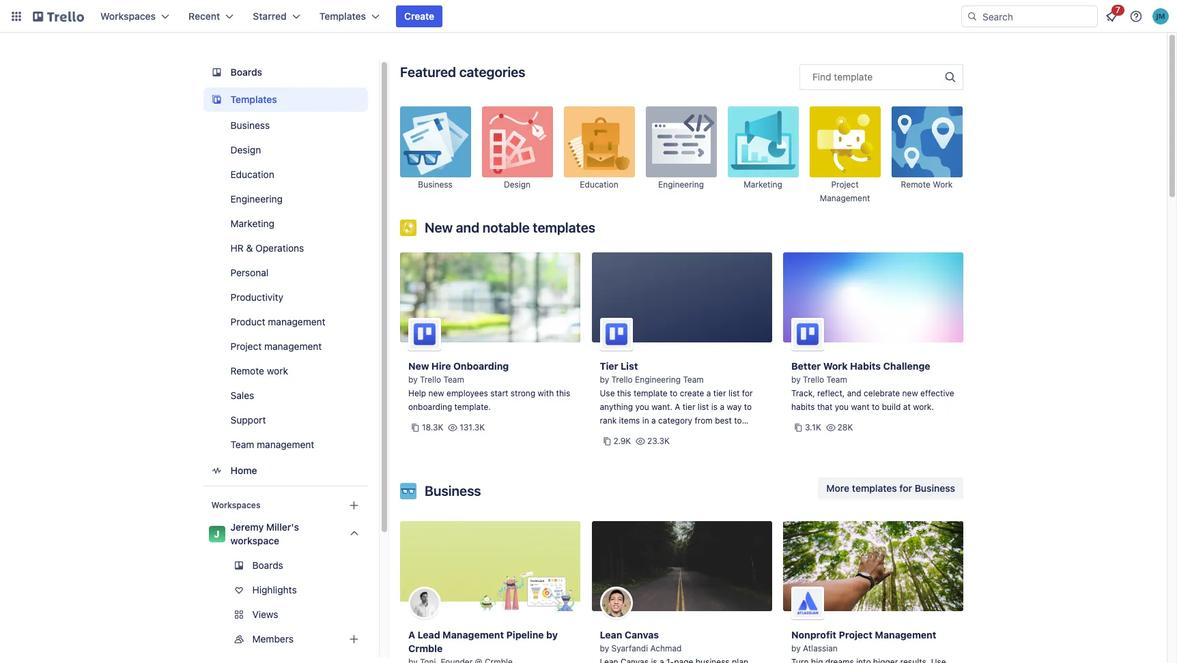Task type: vqa. For each thing, say whether or not it's contained in the screenshot.
Templates LINK
yes



Task type: describe. For each thing, give the bounding box(es) containing it.
for inside button
[[900, 483, 912, 494]]

education link for engineering link associated with business link to the left
[[204, 164, 368, 186]]

0 horizontal spatial a
[[652, 416, 656, 426]]

personal
[[231, 267, 269, 279]]

fast
[[733, 443, 747, 453]]

templates inside popup button
[[319, 10, 366, 22]]

jeremy miller (jeremymiller198) image
[[1153, 8, 1169, 25]]

0 horizontal spatial business link
[[204, 115, 368, 137]]

product
[[231, 316, 266, 328]]

1 vertical spatial engineering
[[231, 193, 283, 205]]

1 vertical spatial project management link
[[204, 336, 368, 358]]

new inside "new hire onboarding by trello team help new employees start strong with this onboarding template."
[[429, 389, 444, 399]]

from
[[695, 416, 713, 426]]

create button
[[396, 5, 443, 27]]

onboarding
[[408, 402, 452, 413]]

1 business icon image from the top
[[400, 107, 471, 178]]

28k
[[838, 423, 853, 433]]

add image
[[346, 632, 363, 648]]

management for team management link
[[257, 439, 315, 451]]

boards link for home
[[204, 60, 368, 85]]

create
[[404, 10, 434, 22]]

this
[[626, 430, 642, 440]]

engineering link for the right business link
[[646, 107, 717, 205]]

find
[[813, 71, 832, 83]]

hire
[[432, 361, 451, 372]]

team down support
[[231, 439, 255, 451]]

0 vertical spatial remote work link
[[892, 107, 963, 205]]

pasta
[[631, 443, 653, 453]]

home
[[231, 465, 258, 477]]

lean canvas by syarfandi achmad
[[600, 630, 682, 654]]

and inside the better work habits challenge by trello team track, reflect, and celebrate new effective habits that you want to build at work.
[[847, 389, 862, 399]]

work
[[823, 361, 848, 372]]

boards link for views
[[204, 555, 368, 577]]

to inside the better work habits challenge by trello team track, reflect, and celebrate new effective habits that you want to build at work.
[[872, 402, 880, 413]]

starred button
[[245, 5, 309, 27]]

3.1k
[[805, 423, 821, 433]]

business inside button
[[915, 483, 955, 494]]

&
[[247, 242, 253, 254]]

crmble
[[408, 643, 443, 655]]

1 horizontal spatial education
[[580, 180, 619, 190]]

forward image inside 'views' link
[[365, 607, 382, 624]]

by inside "nonprofit project management by atlassian"
[[792, 644, 801, 654]]

start
[[490, 389, 508, 399]]

create a workspace image
[[346, 498, 363, 514]]

0 horizontal spatial tier
[[683, 402, 696, 413]]

tier
[[600, 361, 618, 372]]

new for new and notable templates
[[425, 220, 453, 236]]

team management
[[231, 439, 315, 451]]

rank
[[600, 416, 617, 426]]

nonprofit project management by atlassian
[[792, 630, 937, 654]]

product management
[[231, 316, 326, 328]]

23.3k
[[647, 436, 670, 447]]

product management link
[[204, 311, 368, 333]]

marketing link for hr & operations link
[[204, 213, 368, 235]]

dishes,
[[655, 443, 683, 453]]

1 horizontal spatial tier
[[714, 389, 726, 399]]

new inside the better work habits challenge by trello team track, reflect, and celebrate new effective habits that you want to build at work.
[[903, 389, 918, 399]]

engineering icon image
[[646, 107, 717, 178]]

design link for the right business link
[[482, 107, 553, 205]]

featured categories
[[400, 64, 526, 80]]

workspaces inside dropdown button
[[100, 10, 156, 22]]

2 forward image from the top
[[365, 632, 382, 648]]

strong
[[511, 389, 536, 399]]

1 horizontal spatial a
[[707, 389, 711, 399]]

syarfandi achmad image
[[600, 587, 633, 620]]

you inside tier list by trello engineering team use this template to create a tier list for anything you want. a tier list is a way to rank items in a category from best to worst. this could be: best nba players, goat'd pasta dishes, and tastiest fast food joints.
[[635, 402, 649, 413]]

templates inside more templates for business button
[[852, 483, 897, 494]]

syarfandi
[[612, 644, 648, 654]]

employees
[[447, 389, 488, 399]]

trello inside "new hire onboarding by trello team help new employees start strong with this onboarding template."
[[420, 375, 441, 385]]

goat'd
[[600, 443, 629, 453]]

recent
[[189, 10, 220, 22]]

featured
[[400, 64, 456, 80]]

hr
[[231, 242, 244, 254]]

workspaces button
[[92, 5, 178, 27]]

templates button
[[311, 5, 388, 27]]

work.
[[913, 402, 934, 413]]

be:
[[668, 430, 680, 440]]

category
[[658, 416, 693, 426]]

categories
[[459, 64, 526, 80]]

management for lead
[[443, 630, 504, 641]]

new hire onboarding by trello team help new employees start strong with this onboarding template.
[[408, 361, 570, 413]]

create
[[680, 389, 704, 399]]

template inside tier list by trello engineering team use this template to create a tier list for anything you want. a tier list is a way to rank items in a category from best to worst. this could be: best nba players, goat'd pasta dishes, and tastiest fast food joints.
[[634, 389, 668, 399]]

2.9k
[[614, 436, 631, 447]]

a inside the a lead management pipeline by crmble
[[408, 630, 415, 641]]

workspace
[[231, 535, 280, 547]]

better work habits challenge by trello team track, reflect, and celebrate new effective habits that you want to build at work.
[[792, 361, 954, 413]]

0 vertical spatial templates
[[533, 220, 596, 236]]

you inside the better work habits challenge by trello team track, reflect, and celebrate new effective habits that you want to build at work.
[[835, 402, 849, 413]]

challenge
[[884, 361, 931, 372]]

remote work icon image
[[892, 107, 963, 178]]

support
[[231, 415, 266, 426]]

education link for engineering link associated with the right business link
[[564, 107, 635, 205]]

management for project
[[875, 630, 937, 641]]

0 horizontal spatial work
[[267, 365, 289, 377]]

board image
[[209, 64, 225, 81]]

0 vertical spatial remote work
[[902, 180, 953, 190]]

this inside tier list by trello engineering team use this template to create a tier list for anything you want. a tier list is a way to rank items in a category from best to worst. this could be: best nba players, goat'd pasta dishes, and tastiest fast food joints.
[[617, 389, 631, 399]]

build
[[882, 402, 901, 413]]

onboarding
[[454, 361, 509, 372]]

project inside "nonprofit project management by atlassian"
[[839, 630, 873, 641]]

to right way
[[744, 402, 752, 413]]

miller's
[[267, 522, 299, 533]]

effective
[[921, 389, 954, 399]]

hr & operations link
[[204, 238, 368, 260]]

lead
[[418, 630, 440, 641]]

habits
[[792, 402, 815, 413]]

more templates for business button
[[818, 478, 964, 500]]

help
[[408, 389, 426, 399]]

trello inside the better work habits challenge by trello team track, reflect, and celebrate new effective habits that you want to build at work.
[[803, 375, 824, 385]]

management for product management link
[[268, 316, 326, 328]]

want
[[851, 402, 870, 413]]

players,
[[721, 430, 751, 440]]

0 vertical spatial design
[[231, 144, 261, 156]]

home link
[[204, 459, 368, 484]]

to up players,
[[734, 416, 742, 426]]

joints.
[[620, 457, 643, 467]]

education icon image
[[564, 107, 635, 178]]

18.3k
[[422, 423, 444, 433]]

1 vertical spatial best
[[683, 430, 700, 440]]

canvas
[[625, 630, 659, 641]]

0 horizontal spatial education
[[231, 169, 275, 180]]

tastiest
[[702, 443, 730, 453]]

engineering link for business link to the left
[[204, 189, 368, 210]]

sales
[[231, 390, 255, 402]]

1 vertical spatial remote work link
[[204, 361, 368, 382]]

team inside the better work habits challenge by trello team track, reflect, and celebrate new effective habits that you want to build at work.
[[827, 375, 847, 385]]

0 horizontal spatial and
[[456, 220, 480, 236]]

views
[[253, 609, 279, 621]]

productivity
[[231, 292, 284, 303]]

celebrate
[[864, 389, 900, 399]]

starred
[[253, 10, 287, 22]]

1 vertical spatial remote
[[231, 365, 265, 377]]

1 horizontal spatial project management link
[[810, 107, 881, 205]]



Task type: locate. For each thing, give the bounding box(es) containing it.
131.3k
[[460, 423, 485, 433]]

project management icon image
[[810, 107, 881, 178]]

project management down project management icon in the top of the page
[[820, 180, 871, 204]]

0 vertical spatial best
[[715, 416, 732, 426]]

0 vertical spatial a
[[675, 402, 680, 413]]

2 horizontal spatial a
[[720, 402, 725, 413]]

best right be:
[[683, 430, 700, 440]]

more templates for business
[[827, 483, 955, 494]]

personal link
[[204, 262, 368, 284]]

education
[[231, 169, 275, 180], [580, 180, 619, 190]]

boards up highlights
[[253, 560, 284, 572]]

0 horizontal spatial this
[[556, 389, 570, 399]]

1 horizontal spatial business link
[[400, 107, 471, 205]]

1 horizontal spatial marketing link
[[728, 107, 799, 205]]

new up onboarding
[[429, 389, 444, 399]]

0 horizontal spatial remote
[[231, 365, 265, 377]]

0 vertical spatial list
[[729, 389, 740, 399]]

remote work up sales
[[231, 365, 289, 377]]

0 vertical spatial marketing
[[744, 180, 783, 190]]

for inside tier list by trello engineering team use this template to create a tier list for anything you want. a tier list is a way to rank items in a category from best to worst. this could be: best nba players, goat'd pasta dishes, and tastiest fast food joints.
[[742, 389, 753, 399]]

project management
[[820, 180, 871, 204], [231, 341, 322, 352]]

1 vertical spatial for
[[900, 483, 912, 494]]

1 vertical spatial project management
[[231, 341, 322, 352]]

highlights
[[253, 585, 297, 596]]

1 vertical spatial marketing
[[231, 218, 275, 229]]

1 vertical spatial workspaces
[[212, 501, 261, 511]]

templates right template board image
[[231, 94, 278, 105]]

and inside tier list by trello engineering team use this template to create a tier list for anything you want. a tier list is a way to rank items in a category from best to worst. this could be: best nba players, goat'd pasta dishes, and tastiest fast food joints.
[[685, 443, 699, 453]]

1 vertical spatial a
[[720, 402, 725, 413]]

management down support link
[[257, 439, 315, 451]]

trello down hire
[[420, 375, 441, 385]]

0 vertical spatial template
[[834, 71, 873, 83]]

2 management from the left
[[875, 630, 937, 641]]

boards link up 'highlights' link
[[204, 555, 368, 577]]

management down project management icon in the top of the page
[[820, 193, 871, 204]]

forward image
[[365, 607, 382, 624], [365, 632, 382, 648]]

design down design icon
[[504, 180, 531, 190]]

team down work
[[827, 375, 847, 385]]

more
[[827, 483, 850, 494]]

tier up 'is'
[[714, 389, 726, 399]]

boards for home
[[231, 66, 263, 78]]

list
[[621, 361, 638, 372]]

0 vertical spatial business icon image
[[400, 107, 471, 178]]

by inside "new hire onboarding by trello team help new employees start strong with this onboarding template."
[[408, 375, 418, 385]]

this right with
[[556, 389, 570, 399]]

template up the want.
[[634, 389, 668, 399]]

0 horizontal spatial templates
[[231, 94, 278, 105]]

achmad
[[651, 644, 682, 654]]

2 you from the left
[[835, 402, 849, 413]]

1 horizontal spatial you
[[835, 402, 849, 413]]

by inside tier list by trello engineering team use this template to create a tier list for anything you want. a tier list is a way to rank items in a category from best to worst. this could be: best nba players, goat'd pasta dishes, and tastiest fast food joints.
[[600, 375, 609, 385]]

you right that
[[835, 402, 849, 413]]

workspaces
[[100, 10, 156, 22], [212, 501, 261, 511]]

1 vertical spatial template
[[634, 389, 668, 399]]

2 new from the left
[[903, 389, 918, 399]]

1 vertical spatial list
[[698, 402, 709, 413]]

new
[[429, 389, 444, 399], [903, 389, 918, 399]]

atlassian
[[803, 644, 838, 654]]

for
[[742, 389, 753, 399], [900, 483, 912, 494]]

new and notable templates
[[425, 220, 596, 236]]

1 horizontal spatial education link
[[564, 107, 635, 205]]

templates right the more
[[852, 483, 897, 494]]

a lead management pipeline by crmble link
[[400, 522, 581, 664]]

2 boards link from the top
[[204, 555, 368, 577]]

trello team image
[[408, 318, 441, 351]]

way
[[727, 402, 742, 413]]

is
[[712, 402, 718, 413]]

0 horizontal spatial best
[[683, 430, 700, 440]]

2 horizontal spatial trello
[[803, 375, 824, 385]]

engineering inside tier list by trello engineering team use this template to create a tier list for anything you want. a tier list is a way to rank items in a category from best to worst. this could be: best nba players, goat'd pasta dishes, and tastiest fast food joints.
[[635, 375, 681, 385]]

engineering
[[659, 180, 704, 190], [231, 193, 283, 205], [635, 375, 681, 385]]

1 vertical spatial new
[[408, 361, 429, 372]]

trello down list
[[612, 375, 633, 385]]

nba
[[702, 430, 719, 440]]

2 horizontal spatial and
[[847, 389, 862, 399]]

remote work link
[[892, 107, 963, 205], [204, 361, 368, 382]]

a right 'in'
[[652, 416, 656, 426]]

habits
[[850, 361, 881, 372]]

for up players,
[[742, 389, 753, 399]]

design down templates link
[[231, 144, 261, 156]]

1 vertical spatial templates
[[231, 94, 278, 105]]

0 vertical spatial workspaces
[[100, 10, 156, 22]]

new left notable
[[425, 220, 453, 236]]

j
[[214, 529, 220, 540]]

templates right starred dropdown button
[[319, 10, 366, 22]]

by up the help
[[408, 375, 418, 385]]

1 vertical spatial boards
[[253, 560, 284, 572]]

this inside "new hire onboarding by trello team help new employees start strong with this onboarding template."
[[556, 389, 570, 399]]

1 vertical spatial work
[[267, 365, 289, 377]]

jeremy miller's workspace
[[231, 522, 299, 547]]

at
[[903, 402, 911, 413]]

marketing link
[[728, 107, 799, 205], [204, 213, 368, 235]]

design
[[231, 144, 261, 156], [504, 180, 531, 190]]

template.
[[455, 402, 491, 413]]

engineering up &
[[231, 193, 283, 205]]

trello down better
[[803, 375, 824, 385]]

1 horizontal spatial design
[[504, 180, 531, 190]]

design link for business link to the left
[[204, 139, 368, 161]]

0 vertical spatial work
[[933, 180, 953, 190]]

tier down create
[[683, 402, 696, 413]]

1 vertical spatial forward image
[[365, 632, 382, 648]]

1 vertical spatial and
[[847, 389, 862, 399]]

work down remote work icon
[[933, 180, 953, 190]]

2 business icon image from the top
[[400, 484, 417, 500]]

with
[[538, 389, 554, 399]]

design link
[[482, 107, 553, 205], [204, 139, 368, 161]]

new inside "new hire onboarding by trello team help new employees start strong with this onboarding template."
[[408, 361, 429, 372]]

marketing
[[744, 180, 783, 190], [231, 218, 275, 229]]

atlassian image
[[792, 587, 824, 620]]

1 vertical spatial business icon image
[[400, 484, 417, 500]]

to up the want.
[[670, 389, 678, 399]]

trello engineering team image
[[600, 318, 633, 351]]

0 horizontal spatial design
[[231, 144, 261, 156]]

1 horizontal spatial for
[[900, 483, 912, 494]]

template inside field
[[834, 71, 873, 83]]

for right the more
[[900, 483, 912, 494]]

sales link
[[204, 385, 368, 407]]

best
[[715, 416, 732, 426], [683, 430, 700, 440]]

engineering up the want.
[[635, 375, 681, 385]]

by
[[408, 375, 418, 385], [600, 375, 609, 385], [792, 375, 801, 385], [546, 630, 558, 641], [600, 644, 609, 654], [792, 644, 801, 654]]

1 vertical spatial tier
[[683, 402, 696, 413]]

recent button
[[180, 5, 242, 27]]

0 horizontal spatial you
[[635, 402, 649, 413]]

2 vertical spatial engineering
[[635, 375, 681, 385]]

1 horizontal spatial project management
[[820, 180, 871, 204]]

primary element
[[0, 0, 1177, 33]]

in
[[643, 416, 649, 426]]

marketing up &
[[231, 218, 275, 229]]

trello team image
[[792, 318, 824, 351]]

1 vertical spatial marketing link
[[204, 213, 368, 235]]

2 vertical spatial project
[[839, 630, 873, 641]]

0 vertical spatial tier
[[714, 389, 726, 399]]

1 vertical spatial a
[[408, 630, 415, 641]]

1 this from the left
[[556, 389, 570, 399]]

project right nonprofit
[[839, 630, 873, 641]]

boards link up templates link
[[204, 60, 368, 85]]

0 horizontal spatial design link
[[204, 139, 368, 161]]

templates right notable
[[533, 220, 596, 236]]

hr & operations
[[231, 242, 304, 254]]

1 horizontal spatial marketing
[[744, 180, 783, 190]]

1 vertical spatial remote work
[[231, 365, 289, 377]]

project management down product management
[[231, 341, 322, 352]]

boards for views
[[253, 560, 284, 572]]

a up category
[[675, 402, 680, 413]]

1 horizontal spatial list
[[729, 389, 740, 399]]

team inside tier list by trello engineering team use this template to create a tier list for anything you want. a tier list is a way to rank items in a category from best to worst. this could be: best nba players, goat'd pasta dishes, and tastiest fast food joints.
[[683, 375, 704, 385]]

and up 'want'
[[847, 389, 862, 399]]

by right pipeline
[[546, 630, 558, 641]]

management for the bottom project management link
[[265, 341, 322, 352]]

boards right board icon
[[231, 66, 263, 78]]

management down the productivity link at the top of the page
[[268, 316, 326, 328]]

management inside "nonprofit project management by atlassian"
[[875, 630, 937, 641]]

by inside the a lead management pipeline by crmble
[[546, 630, 558, 641]]

list up way
[[729, 389, 740, 399]]

open information menu image
[[1130, 10, 1143, 23]]

by up track,
[[792, 375, 801, 385]]

1 boards link from the top
[[204, 60, 368, 85]]

management down product management link
[[265, 341, 322, 352]]

templates
[[319, 10, 366, 22], [231, 94, 278, 105]]

project inside project management
[[832, 180, 859, 190]]

0 vertical spatial and
[[456, 220, 480, 236]]

1 vertical spatial project
[[231, 341, 262, 352]]

team management link
[[204, 434, 368, 456]]

1 horizontal spatial template
[[834, 71, 873, 83]]

engineering down the engineering icon
[[659, 180, 704, 190]]

1 horizontal spatial best
[[715, 416, 732, 426]]

team down hire
[[444, 375, 464, 385]]

boards
[[231, 66, 263, 78], [253, 560, 284, 572]]

1 horizontal spatial trello
[[612, 375, 633, 385]]

forward image
[[365, 656, 382, 664]]

best down 'is'
[[715, 416, 732, 426]]

reflect,
[[818, 389, 845, 399]]

remote
[[902, 180, 931, 190], [231, 365, 265, 377]]

Search field
[[978, 6, 1098, 27]]

0 vertical spatial forward image
[[365, 607, 382, 624]]

members
[[253, 634, 294, 645]]

and right dishes,
[[685, 443, 699, 453]]

search image
[[967, 11, 978, 22]]

marketing link for project management link to the right
[[728, 107, 799, 205]]

support link
[[204, 410, 368, 432]]

you
[[635, 402, 649, 413], [835, 402, 849, 413]]

0 horizontal spatial template
[[634, 389, 668, 399]]

0 horizontal spatial templates
[[533, 220, 596, 236]]

2 vertical spatial a
[[652, 416, 656, 426]]

better
[[792, 361, 821, 372]]

1 horizontal spatial management
[[875, 630, 937, 641]]

0 vertical spatial remote
[[902, 180, 931, 190]]

team up create
[[683, 375, 704, 385]]

1 management from the left
[[443, 630, 504, 641]]

back to home image
[[33, 5, 84, 27]]

operations
[[256, 242, 304, 254]]

engineering link
[[646, 107, 717, 205], [204, 189, 368, 210]]

0 vertical spatial new
[[425, 220, 453, 236]]

lean
[[600, 630, 622, 641]]

that
[[817, 402, 833, 413]]

business icon image
[[400, 107, 471, 178], [400, 484, 417, 500]]

by down 'lean'
[[600, 644, 609, 654]]

a right create
[[707, 389, 711, 399]]

template board image
[[209, 92, 225, 108]]

2 this from the left
[[617, 389, 631, 399]]

tier list by trello engineering team use this template to create a tier list for anything you want. a tier list is a way to rank items in a category from best to worst. this could be: best nba players, goat'd pasta dishes, and tastiest fast food joints.
[[600, 361, 753, 467]]

0 horizontal spatial management
[[443, 630, 504, 641]]

business
[[231, 120, 270, 131], [419, 180, 453, 190], [915, 483, 955, 494], [425, 484, 481, 499]]

list left 'is'
[[698, 402, 709, 413]]

marketing icon image
[[728, 107, 799, 178]]

new for new hire onboarding by trello team help new employees start strong with this onboarding template.
[[408, 361, 429, 372]]

project down project management icon in the top of the page
[[832, 180, 859, 190]]

management inside the a lead management pipeline by crmble
[[443, 630, 504, 641]]

this up anything
[[617, 389, 631, 399]]

team inside "new hire onboarding by trello team help new employees start strong with this onboarding template."
[[444, 375, 464, 385]]

1 new from the left
[[429, 389, 444, 399]]

project down product
[[231, 341, 262, 352]]

0 horizontal spatial new
[[429, 389, 444, 399]]

0 vertical spatial templates
[[319, 10, 366, 22]]

a inside tier list by trello engineering team use this template to create a tier list for anything you want. a tier list is a way to rank items in a category from best to worst. this could be: best nba players, goat'd pasta dishes, and tastiest fast food joints.
[[675, 402, 680, 413]]

0 vertical spatial project management
[[820, 180, 871, 204]]

1 horizontal spatial design link
[[482, 107, 553, 205]]

to
[[670, 389, 678, 399], [744, 402, 752, 413], [872, 402, 880, 413], [734, 416, 742, 426]]

1 horizontal spatial remote work
[[902, 180, 953, 190]]

marketing down marketing icon
[[744, 180, 783, 190]]

1 you from the left
[[635, 402, 649, 413]]

forward image up forward icon
[[365, 607, 382, 624]]

template right find
[[834, 71, 873, 83]]

work
[[933, 180, 953, 190], [267, 365, 289, 377]]

worst.
[[600, 430, 624, 440]]

by inside lean canvas by syarfandi achmad
[[600, 644, 609, 654]]

design icon image
[[482, 107, 553, 178]]

0 vertical spatial for
[[742, 389, 753, 399]]

0 vertical spatial engineering
[[659, 180, 704, 190]]

0 vertical spatial project
[[832, 180, 859, 190]]

highlights link
[[204, 580, 368, 602]]

1 horizontal spatial engineering link
[[646, 107, 717, 205]]

0 horizontal spatial workspaces
[[100, 10, 156, 22]]

pipeline
[[507, 630, 544, 641]]

0 vertical spatial project management link
[[810, 107, 881, 205]]

by down nonprofit
[[792, 644, 801, 654]]

you up 'in'
[[635, 402, 649, 413]]

by inside the better work habits challenge by trello team track, reflect, and celebrate new effective habits that you want to build at work.
[[792, 375, 801, 385]]

want.
[[652, 402, 673, 413]]

new left hire
[[408, 361, 429, 372]]

new
[[425, 220, 453, 236], [408, 361, 429, 372]]

remote work down remote work icon
[[902, 180, 953, 190]]

2 vertical spatial and
[[685, 443, 699, 453]]

work up sales link
[[267, 365, 289, 377]]

a left lead
[[408, 630, 415, 641]]

forward image right add image
[[365, 632, 382, 648]]

1 horizontal spatial templates
[[852, 483, 897, 494]]

track,
[[792, 389, 815, 399]]

0 horizontal spatial project management link
[[204, 336, 368, 358]]

remote down remote work icon
[[902, 180, 931, 190]]

nonprofit
[[792, 630, 837, 641]]

project
[[832, 180, 859, 190], [231, 341, 262, 352], [839, 630, 873, 641]]

1 horizontal spatial work
[[933, 180, 953, 190]]

0 vertical spatial boards link
[[204, 60, 368, 85]]

1 horizontal spatial a
[[675, 402, 680, 413]]

by up use
[[600, 375, 609, 385]]

Find template field
[[800, 64, 964, 90]]

3 trello from the left
[[803, 375, 824, 385]]

0 horizontal spatial marketing
[[231, 218, 275, 229]]

1 trello from the left
[[420, 375, 441, 385]]

0 vertical spatial boards
[[231, 66, 263, 78]]

views link
[[204, 604, 382, 626]]

productivity link
[[204, 287, 368, 309]]

home image
[[209, 463, 225, 479]]

use
[[600, 389, 615, 399]]

find template
[[813, 71, 873, 83]]

jeremy
[[231, 522, 264, 533]]

1 forward image from the top
[[365, 607, 382, 624]]

new up at
[[903, 389, 918, 399]]

0 horizontal spatial education link
[[204, 164, 368, 186]]

0 vertical spatial a
[[707, 389, 711, 399]]

0 horizontal spatial a
[[408, 630, 415, 641]]

items
[[619, 416, 640, 426]]

to down celebrate
[[872, 402, 880, 413]]

0 horizontal spatial list
[[698, 402, 709, 413]]

remote up sales
[[231, 365, 265, 377]]

0 horizontal spatial remote work
[[231, 365, 289, 377]]

and left notable
[[456, 220, 480, 236]]

0 horizontal spatial trello
[[420, 375, 441, 385]]

toni, founder @ crmble image
[[408, 587, 441, 620]]

and
[[456, 220, 480, 236], [847, 389, 862, 399], [685, 443, 699, 453]]

0 vertical spatial marketing link
[[728, 107, 799, 205]]

1 vertical spatial templates
[[852, 483, 897, 494]]

1 horizontal spatial remote
[[902, 180, 931, 190]]

trello inside tier list by trello engineering team use this template to create a tier list for anything you want. a tier list is a way to rank items in a category from best to worst. this could be: best nba players, goat'd pasta dishes, and tastiest fast food joints.
[[612, 375, 633, 385]]

1 horizontal spatial workspaces
[[212, 501, 261, 511]]

7 notifications image
[[1104, 8, 1120, 25]]

a right 'is'
[[720, 402, 725, 413]]

2 trello from the left
[[612, 375, 633, 385]]

education link
[[564, 107, 635, 205], [204, 164, 368, 186]]

list
[[729, 389, 740, 399], [698, 402, 709, 413]]



